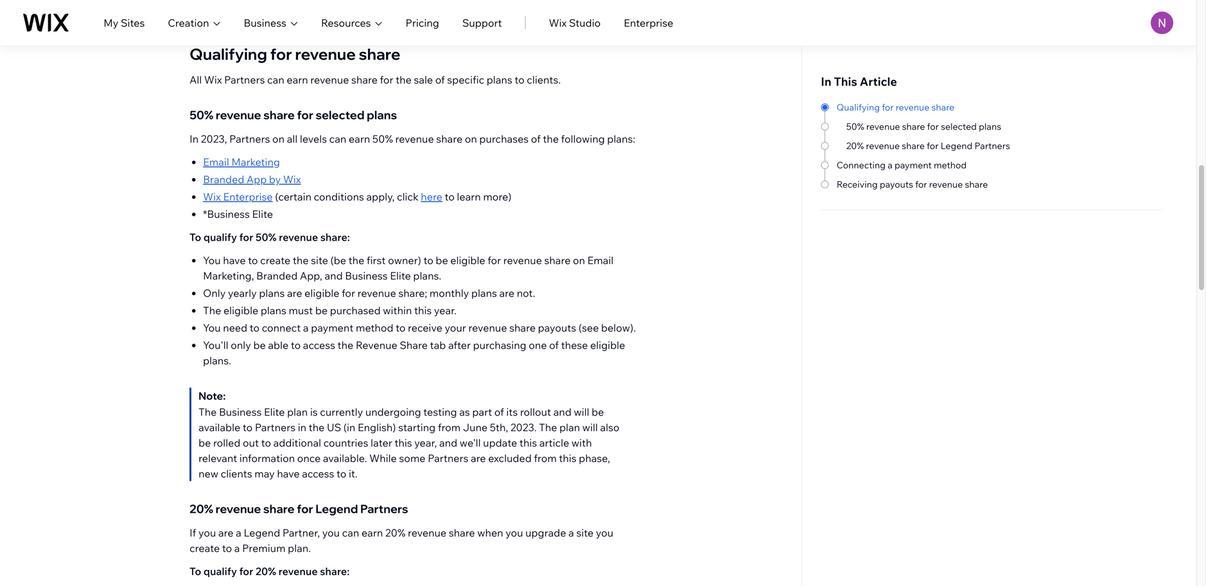 Task type: vqa. For each thing, say whether or not it's contained in the screenshot.
"earn" to the middle
yes



Task type: locate. For each thing, give the bounding box(es) containing it.
sites
[[121, 16, 145, 29]]

1 vertical spatial access
[[302, 467, 334, 480]]

method
[[934, 159, 967, 171], [356, 321, 394, 334]]

1 vertical spatial in
[[190, 132, 199, 145]]

1 vertical spatial you
[[203, 321, 221, 334]]

0 vertical spatial branded
[[203, 173, 244, 186]]

plans:
[[608, 132, 636, 145]]

conditions
[[314, 190, 364, 203]]

us
[[327, 421, 341, 434]]

2 horizontal spatial and
[[554, 405, 572, 418]]

information
[[240, 452, 295, 465]]

in
[[298, 421, 307, 434]]

1 qualify from the top
[[204, 231, 237, 244]]

later
[[371, 436, 392, 449]]

access down must
[[303, 339, 335, 352]]

of left its
[[495, 405, 504, 418]]

0 vertical spatial method
[[934, 159, 967, 171]]

plan up with
[[560, 421, 580, 434]]

0 horizontal spatial create
[[190, 542, 220, 555]]

20%
[[847, 140, 865, 151], [190, 502, 213, 516], [386, 526, 406, 539], [256, 565, 276, 578]]

the left sale
[[396, 73, 412, 86]]

access down the once
[[302, 467, 334, 480]]

learn
[[457, 190, 481, 203]]

of inside the 'you have to create the site (be the first owner) to be eligible for revenue share on email marketing, branded app, and business elite plans. only yearly plans are eligible for revenue share; monthly plans are not. the eligible plans must be purchased within this year. you need to connect a payment method to receive your revenue share payouts (see below). you'll only be able to access the revenue share tab after purchasing one of these eligible plans.'
[[550, 339, 559, 352]]

0 horizontal spatial enterprise
[[223, 190, 273, 203]]

eligible up monthly
[[451, 254, 486, 267]]

20% revenue share for legend partners up partner,
[[190, 502, 408, 516]]

eligible
[[451, 254, 486, 267], [305, 287, 340, 299], [224, 304, 259, 317], [591, 339, 626, 352]]

1 vertical spatial method
[[356, 321, 394, 334]]

for
[[270, 44, 292, 64], [380, 73, 394, 86], [882, 102, 894, 113], [297, 108, 314, 122], [928, 121, 939, 132], [927, 140, 939, 151], [916, 179, 928, 190], [239, 231, 253, 244], [488, 254, 501, 267], [342, 287, 355, 299], [297, 502, 313, 516], [239, 565, 253, 578]]

tab
[[430, 339, 446, 352]]

to right here link
[[445, 190, 455, 203]]

available.
[[323, 452, 367, 465]]

0 vertical spatial to
[[190, 231, 201, 244]]

the up article
[[539, 421, 557, 434]]

payouts up these
[[538, 321, 577, 334]]

50% revenue share for selected plans
[[190, 108, 397, 122], [847, 121, 1002, 132]]

this
[[835, 74, 858, 89]]

2 you from the left
[[322, 526, 340, 539]]

qualifying for revenue share down article
[[837, 102, 955, 113]]

2 vertical spatial legend
[[244, 526, 280, 539]]

levels
[[300, 132, 327, 145]]

you right upgrade
[[596, 526, 614, 539]]

all
[[287, 132, 298, 145]]

to qualify for 50% revenue share:
[[190, 231, 350, 244]]

be
[[436, 254, 448, 267], [315, 304, 328, 317], [253, 339, 266, 352], [592, 405, 604, 418], [199, 436, 211, 449]]

1 to from the top
[[190, 231, 201, 244]]

1 horizontal spatial create
[[260, 254, 291, 267]]

2 vertical spatial can
[[342, 526, 359, 539]]

20% revenue share for legend partners
[[847, 140, 1011, 151], [190, 502, 408, 516]]

this up receive
[[414, 304, 432, 317]]

0 horizontal spatial method
[[356, 321, 394, 334]]

1 vertical spatial legend
[[316, 502, 358, 516]]

more)
[[483, 190, 512, 203]]

payouts down connecting a payment method
[[880, 179, 914, 190]]

are down we'll
[[471, 452, 486, 465]]

0 vertical spatial qualify
[[204, 231, 237, 244]]

0 horizontal spatial in
[[190, 132, 199, 145]]

you up the marketing,
[[203, 254, 221, 267]]

wix up *business
[[203, 190, 221, 203]]

also
[[601, 421, 620, 434]]

you right if
[[199, 526, 216, 539]]

1 horizontal spatial selected
[[941, 121, 977, 132]]

to right able
[[291, 339, 301, 352]]

on inside the 'you have to create the site (be the first owner) to be eligible for revenue share on email marketing, branded app, and business elite plans. only yearly plans are eligible for revenue share; monthly plans are not. the eligible plans must be purchased within this year. you need to connect a payment method to receive your revenue share payouts (see below). you'll only be able to access the revenue share tab after purchasing one of these eligible plans.'
[[573, 254, 585, 267]]

2 share: from the top
[[320, 565, 350, 578]]

you right partner,
[[322, 526, 340, 539]]

0 vertical spatial site
[[311, 254, 328, 267]]

1 horizontal spatial branded
[[256, 269, 298, 282]]

owner)
[[388, 254, 421, 267]]

after
[[449, 339, 471, 352]]

0 horizontal spatial email
[[203, 156, 229, 168]]

1 vertical spatial and
[[554, 405, 572, 418]]

1 horizontal spatial plans.
[[413, 269, 442, 282]]

you up you'll
[[203, 321, 221, 334]]

1 vertical spatial qualifying
[[837, 102, 880, 113]]

revenue
[[295, 44, 356, 64], [311, 73, 349, 86], [896, 102, 930, 113], [216, 108, 261, 122], [867, 121, 901, 132], [396, 132, 434, 145], [867, 140, 900, 151], [930, 179, 963, 190], [279, 231, 318, 244], [504, 254, 542, 267], [358, 287, 396, 299], [469, 321, 507, 334], [216, 502, 261, 516], [408, 526, 447, 539], [279, 565, 318, 578]]

2 qualify from the top
[[204, 565, 237, 578]]

wix right by
[[283, 173, 301, 186]]

0 horizontal spatial payouts
[[538, 321, 577, 334]]

english)
[[358, 421, 396, 434]]

5th,
[[490, 421, 508, 434]]

can down business "popup button"
[[267, 73, 285, 86]]

the right (be
[[349, 254, 365, 267]]

qualifying
[[190, 44, 267, 64], [837, 102, 880, 113]]

0 horizontal spatial have
[[223, 254, 246, 267]]

2023,
[[201, 132, 227, 145]]

my
[[104, 16, 118, 29]]

my sites link
[[104, 15, 145, 31]]

0 horizontal spatial branded
[[203, 173, 244, 186]]

1 vertical spatial will
[[583, 421, 598, 434]]

2 vertical spatial elite
[[264, 405, 285, 418]]

plans
[[487, 73, 513, 86], [367, 108, 397, 122], [979, 121, 1002, 132], [259, 287, 285, 299], [472, 287, 497, 299], [261, 304, 287, 317]]

within
[[383, 304, 412, 317]]

of inside note: the business elite plan is currently undergoing testing as part of its rollout and will be available to partners in the us (in english) starting from june 5th, 2023. the plan will also be rolled out to additional countries later this year, and we'll update this article with relevant information once available. while some partners are excluded from this phase, new clients may have access to it.
[[495, 405, 504, 418]]

of right one
[[550, 339, 559, 352]]

1 you from the top
[[203, 254, 221, 267]]

branded left app, on the top of the page
[[256, 269, 298, 282]]

this down article
[[559, 452, 577, 465]]

0 vertical spatial in
[[821, 74, 832, 89]]

1 vertical spatial business
[[345, 269, 388, 282]]

email inside the 'you have to create the site (be the first owner) to be eligible for revenue share on email marketing, branded app, and business elite plans. only yearly plans are eligible for revenue share; monthly plans are not. the eligible plans must be purchased within this year. you need to connect a payment method to receive your revenue share payouts (see below). you'll only be able to access the revenue share tab after purchasing one of these eligible plans.'
[[588, 254, 614, 267]]

can inside if you are a legend partner, you can earn 20% revenue share when you upgrade a site you create to a premium plan.
[[342, 526, 359, 539]]

legend down it.
[[316, 502, 358, 516]]

in this article
[[821, 74, 898, 89]]

1 horizontal spatial payouts
[[880, 179, 914, 190]]

create down if
[[190, 542, 220, 555]]

create down to qualify for 50% revenue share: on the top left of the page
[[260, 254, 291, 267]]

the down only on the left
[[203, 304, 221, 317]]

1 vertical spatial plans.
[[203, 354, 231, 367]]

qualifying for revenue share down business "popup button"
[[190, 44, 401, 64]]

plans. up share;
[[413, 269, 442, 282]]

0 vertical spatial payment
[[895, 159, 932, 171]]

1 vertical spatial site
[[577, 526, 594, 539]]

first
[[367, 254, 386, 267]]

can right partner,
[[342, 526, 359, 539]]

and right rollout
[[554, 405, 572, 418]]

0 vertical spatial qualifying for revenue share
[[190, 44, 401, 64]]

50%
[[190, 108, 214, 122], [847, 121, 865, 132], [373, 132, 393, 145], [256, 231, 277, 244]]

to inside if you are a legend partner, you can earn 20% revenue share when you upgrade a site you create to a premium plan.
[[222, 542, 232, 555]]

1 vertical spatial qualify
[[204, 565, 237, 578]]

to left it.
[[337, 467, 347, 480]]

following
[[561, 132, 605, 145]]

0 vertical spatial the
[[203, 304, 221, 317]]

1 horizontal spatial qualifying for revenue share
[[837, 102, 955, 113]]

testing
[[424, 405, 457, 418]]

0 vertical spatial email
[[203, 156, 229, 168]]

1 horizontal spatial email
[[588, 254, 614, 267]]

revenue
[[356, 339, 398, 352]]

support
[[463, 16, 502, 29]]

elite
[[252, 208, 273, 220], [390, 269, 411, 282], [264, 405, 285, 418]]

in left 2023,
[[190, 132, 199, 145]]

revenue inside if you are a legend partner, you can earn 20% revenue share when you upgrade a site you create to a premium plan.
[[408, 526, 447, 539]]

payment up receiving payouts for revenue share
[[895, 159, 932, 171]]

0 vertical spatial from
[[438, 421, 461, 434]]

the right in
[[309, 421, 325, 434]]

enterprise right studio
[[624, 16, 674, 29]]

payment down purchased
[[311, 321, 354, 334]]

2 vertical spatial business
[[219, 405, 262, 418]]

able
[[268, 339, 289, 352]]

legend inside if you are a legend partner, you can earn 20% revenue share when you upgrade a site you create to a premium plan.
[[244, 526, 280, 539]]

branded up wix enterprise link
[[203, 173, 244, 186]]

undergoing
[[366, 405, 421, 418]]

1 vertical spatial payment
[[311, 321, 354, 334]]

0 vertical spatial enterprise
[[624, 16, 674, 29]]

50% down (certain
[[256, 231, 277, 244]]

purchasing
[[473, 339, 527, 352]]

this inside the 'you have to create the site (be the first owner) to be eligible for revenue share on email marketing, branded app, and business elite plans. only yearly plans are eligible for revenue share; monthly plans are not. the eligible plans must be purchased within this year. you need to connect a payment method to receive your revenue share payouts (see below). you'll only be able to access the revenue share tab after purchasing one of these eligible plans.'
[[414, 304, 432, 317]]

wix enterprise link
[[203, 190, 273, 203]]

legend up premium
[[244, 526, 280, 539]]

to
[[190, 231, 201, 244], [190, 565, 201, 578]]

a down must
[[303, 321, 309, 334]]

1 horizontal spatial qualifying
[[837, 102, 880, 113]]

3 you from the left
[[506, 526, 523, 539]]

0 vertical spatial and
[[325, 269, 343, 282]]

to left premium
[[222, 542, 232, 555]]

elite inside the "email marketing branded app by wix wix enterprise (certain conditions apply, click here to learn more) *business elite"
[[252, 208, 273, 220]]

1 horizontal spatial method
[[934, 159, 967, 171]]

qualifying for revenue share
[[190, 44, 401, 64], [837, 102, 955, 113]]

have up the marketing,
[[223, 254, 246, 267]]

1 horizontal spatial in
[[821, 74, 832, 89]]

50% revenue share for selected plans up all
[[190, 108, 397, 122]]

0 vertical spatial will
[[574, 405, 590, 418]]

site up app, on the top of the page
[[311, 254, 328, 267]]

need
[[223, 321, 248, 334]]

method up revenue
[[356, 321, 394, 334]]

payouts inside the 'you have to create the site (be the first owner) to be eligible for revenue share on email marketing, branded app, and business elite plans. only yearly plans are eligible for revenue share; monthly plans are not. the eligible plans must be purchased within this year. you need to connect a payment method to receive your revenue share payouts (see below). you'll only be able to access the revenue share tab after purchasing one of these eligible plans.'
[[538, 321, 577, 334]]

have right may
[[277, 467, 300, 480]]

2 vertical spatial earn
[[362, 526, 383, 539]]

0 horizontal spatial selected
[[316, 108, 365, 122]]

0 horizontal spatial payment
[[311, 321, 354, 334]]

1 vertical spatial have
[[277, 467, 300, 480]]

your
[[445, 321, 466, 334]]

be up relevant
[[199, 436, 211, 449]]

enterprise
[[624, 16, 674, 29], [223, 190, 273, 203]]

sale
[[414, 73, 433, 86]]

0 vertical spatial business
[[244, 16, 287, 29]]

0 vertical spatial elite
[[252, 208, 273, 220]]

1 horizontal spatial 20% revenue share for legend partners
[[847, 140, 1011, 151]]

1 horizontal spatial and
[[440, 436, 458, 449]]

and down (be
[[325, 269, 343, 282]]

1 vertical spatial share:
[[320, 565, 350, 578]]

1 share: from the top
[[321, 231, 350, 244]]

1 horizontal spatial legend
[[316, 502, 358, 516]]

branded
[[203, 173, 244, 186], [256, 269, 298, 282]]

1 horizontal spatial 50% revenue share for selected plans
[[847, 121, 1002, 132]]

1 horizontal spatial site
[[577, 526, 594, 539]]

and
[[325, 269, 343, 282], [554, 405, 572, 418], [440, 436, 458, 449]]

have inside note: the business elite plan is currently undergoing testing as part of its rollout and will be available to partners in the us (in english) starting from june 5th, 2023. the plan will also be rolled out to additional countries later this year, and we'll update this article with relevant information once available. while some partners are excluded from this phase, new clients may have access to it.
[[277, 467, 300, 480]]

be up also
[[592, 405, 604, 418]]

purchases
[[480, 132, 529, 145]]

0 horizontal spatial legend
[[244, 526, 280, 539]]

2 to from the top
[[190, 565, 201, 578]]

a right if
[[236, 526, 242, 539]]

the up app, on the top of the page
[[293, 254, 309, 267]]

elite up to qualify for 50% revenue share: on the top left of the page
[[252, 208, 273, 220]]

2 horizontal spatial legend
[[941, 140, 973, 151]]

0 vertical spatial qualifying
[[190, 44, 267, 64]]

site inside if you are a legend partner, you can earn 20% revenue share when you upgrade a site you create to a premium plan.
[[577, 526, 594, 539]]

0 vertical spatial you
[[203, 254, 221, 267]]

0 vertical spatial have
[[223, 254, 246, 267]]

this down 2023.
[[520, 436, 537, 449]]

plans. down you'll
[[203, 354, 231, 367]]

legend up connecting a payment method
[[941, 140, 973, 151]]

qualifying up all
[[190, 44, 267, 64]]

email inside the "email marketing branded app by wix wix enterprise (certain conditions apply, click here to learn more) *business elite"
[[203, 156, 229, 168]]

the left revenue
[[338, 339, 354, 352]]

to right owner)
[[424, 254, 434, 267]]

1 vertical spatial 20% revenue share for legend partners
[[190, 502, 408, 516]]

to up out
[[243, 421, 253, 434]]

to for to qualify for 50% revenue share:
[[190, 231, 201, 244]]

share: for to qualify for 50% revenue share:
[[321, 231, 350, 244]]

qualify
[[204, 231, 237, 244], [204, 565, 237, 578]]

20% inside if you are a legend partner, you can earn 20% revenue share when you upgrade a site you create to a premium plan.
[[386, 526, 406, 539]]

1 vertical spatial to
[[190, 565, 201, 578]]

the left the following
[[543, 132, 559, 145]]

elite up additional
[[264, 405, 285, 418]]

new
[[199, 467, 219, 480]]

upgrade
[[526, 526, 567, 539]]

create
[[260, 254, 291, 267], [190, 542, 220, 555]]

earn inside if you are a legend partner, you can earn 20% revenue share when you upgrade a site you create to a premium plan.
[[362, 526, 383, 539]]

0 vertical spatial plans.
[[413, 269, 442, 282]]

receiving
[[837, 179, 878, 190]]

to
[[515, 73, 525, 86], [445, 190, 455, 203], [248, 254, 258, 267], [424, 254, 434, 267], [250, 321, 260, 334], [396, 321, 406, 334], [291, 339, 301, 352], [243, 421, 253, 434], [261, 436, 271, 449], [337, 467, 347, 480], [222, 542, 232, 555]]

2 horizontal spatial on
[[573, 254, 585, 267]]

branded inside the "email marketing branded app by wix wix enterprise (certain conditions apply, click here to learn more) *business elite"
[[203, 173, 244, 186]]

1 vertical spatial create
[[190, 542, 220, 555]]

1 vertical spatial email
[[588, 254, 614, 267]]

qualifying down in this article
[[837, 102, 880, 113]]

0 vertical spatial can
[[267, 73, 285, 86]]

not.
[[517, 287, 536, 299]]

it.
[[349, 467, 358, 480]]

50% revenue share for selected plans up connecting a payment method
[[847, 121, 1002, 132]]

business button
[[244, 15, 298, 31]]

0 horizontal spatial site
[[311, 254, 328, 267]]

enterprise down the branded app by wix link
[[223, 190, 273, 203]]

0 horizontal spatial and
[[325, 269, 343, 282]]

the down the note:
[[199, 405, 217, 418]]

0 horizontal spatial on
[[273, 132, 285, 145]]

is
[[310, 405, 318, 418]]

0 vertical spatial 20% revenue share for legend partners
[[847, 140, 1011, 151]]

if
[[190, 526, 196, 539]]

and left we'll
[[440, 436, 458, 449]]

site right upgrade
[[577, 526, 594, 539]]

creation button
[[168, 15, 221, 31]]

in left this
[[821, 74, 832, 89]]

20% revenue share for legend partners up connecting a payment method
[[847, 140, 1011, 151]]

from down testing
[[438, 421, 461, 434]]

wix studio
[[549, 16, 601, 29]]

1 vertical spatial plan
[[560, 421, 580, 434]]

plan up in
[[287, 405, 308, 418]]

create inside the 'you have to create the site (be the first owner) to be eligible for revenue share on email marketing, branded app, and business elite plans. only yearly plans are eligible for revenue share; monthly plans are not. the eligible plans must be purchased within this year. you need to connect a payment method to receive your revenue share payouts (see below). you'll only be able to access the revenue share tab after purchasing one of these eligible plans.'
[[260, 254, 291, 267]]

0 vertical spatial legend
[[941, 140, 973, 151]]

and inside the 'you have to create the site (be the first owner) to be eligible for revenue share on email marketing, branded app, and business elite plans. only yearly plans are eligible for revenue share; monthly plans are not. the eligible plans must be purchased within this year. you need to connect a payment method to receive your revenue share payouts (see below). you'll only be able to access the revenue share tab after purchasing one of these eligible plans.'
[[325, 269, 343, 282]]

2 vertical spatial and
[[440, 436, 458, 449]]

0 vertical spatial plan
[[287, 405, 308, 418]]

connect
[[262, 321, 301, 334]]

elite down owner)
[[390, 269, 411, 282]]

pricing link
[[406, 15, 439, 31]]

method up receiving payouts for revenue share
[[934, 159, 967, 171]]

0 vertical spatial access
[[303, 339, 335, 352]]

to right the need
[[250, 321, 260, 334]]

create inside if you are a legend partner, you can earn 20% revenue share when you upgrade a site you create to a premium plan.
[[190, 542, 220, 555]]

site
[[311, 254, 328, 267], [577, 526, 594, 539]]

1 vertical spatial from
[[534, 452, 557, 465]]

be right only
[[253, 339, 266, 352]]

0 vertical spatial create
[[260, 254, 291, 267]]

you right when at the left of the page
[[506, 526, 523, 539]]

have
[[223, 254, 246, 267], [277, 467, 300, 480]]

all wix partners can earn revenue share for the sale of specific plans to clients.
[[190, 73, 563, 86]]

0 horizontal spatial plans.
[[203, 354, 231, 367]]

1 horizontal spatial have
[[277, 467, 300, 480]]

below).
[[601, 321, 636, 334]]

are inside note: the business elite plan is currently undergoing testing as part of its rollout and will be available to partners in the us (in english) starting from june 5th, 2023. the plan will also be rolled out to additional countries later this year, and we'll update this article with relevant information once available. while some partners are excluded from this phase, new clients may have access to it.
[[471, 452, 486, 465]]

apply,
[[367, 190, 395, 203]]

can right levels
[[329, 132, 347, 145]]

share:
[[321, 231, 350, 244], [320, 565, 350, 578]]



Task type: describe. For each thing, give the bounding box(es) containing it.
email marketing branded app by wix wix enterprise (certain conditions apply, click here to learn more) *business elite
[[203, 156, 512, 220]]

to left clients.
[[515, 73, 525, 86]]

share: for to qualify for 20% revenue share:
[[320, 565, 350, 578]]

are up must
[[287, 287, 302, 299]]

1 you from the left
[[199, 526, 216, 539]]

phase,
[[579, 452, 611, 465]]

you'll
[[203, 339, 229, 352]]

site inside the 'you have to create the site (be the first owner) to be eligible for revenue share on email marketing, branded app, and business elite plans. only yearly plans are eligible for revenue share; monthly plans are not. the eligible plans must be purchased within this year. you need to connect a payment method to receive your revenue share payouts (see below). you'll only be able to access the revenue share tab after purchasing one of these eligible plans.'
[[311, 254, 328, 267]]

currently
[[320, 405, 363, 418]]

of right sale
[[436, 73, 445, 86]]

studio
[[569, 16, 601, 29]]

access inside note: the business elite plan is currently undergoing testing as part of its rollout and will be available to partners in the us (in english) starting from june 5th, 2023. the plan will also be rolled out to additional countries later this year, and we'll update this article with relevant information once available. while some partners are excluded from this phase, new clients may have access to it.
[[302, 467, 334, 480]]

creation
[[168, 16, 209, 29]]

when
[[478, 526, 504, 539]]

available
[[199, 421, 241, 434]]

are inside if you are a legend partner, you can earn 20% revenue share when you upgrade a site you create to a premium plan.
[[218, 526, 234, 539]]

eligible down app, on the top of the page
[[305, 287, 340, 299]]

business inside the 'you have to create the site (be the first owner) to be eligible for revenue share on email marketing, branded app, and business elite plans. only yearly plans are eligible for revenue share; monthly plans are not. the eligible plans must be purchased within this year. you need to connect a payment method to receive your revenue share payouts (see below). you'll only be able to access the revenue share tab after purchasing one of these eligible plans.'
[[345, 269, 388, 282]]

june
[[463, 421, 488, 434]]

2 you from the top
[[203, 321, 221, 334]]

premium
[[242, 542, 286, 555]]

all
[[190, 73, 202, 86]]

yearly
[[228, 287, 257, 299]]

qualify for to qualify for 50% revenue share:
[[204, 231, 237, 244]]

1 horizontal spatial on
[[465, 132, 477, 145]]

some
[[399, 452, 426, 465]]

0 vertical spatial earn
[[287, 73, 308, 86]]

business inside "popup button"
[[244, 16, 287, 29]]

branded app by wix link
[[203, 173, 301, 186]]

marketing,
[[203, 269, 254, 282]]

method inside the 'you have to create the site (be the first owner) to be eligible for revenue share on email marketing, branded app, and business elite plans. only yearly plans are eligible for revenue share; monthly plans are not. the eligible plans must be purchased within this year. you need to connect a payment method to receive your revenue share payouts (see below). you'll only be able to access the revenue share tab after purchasing one of these eligible plans.'
[[356, 321, 394, 334]]

elite inside note: the business elite plan is currently undergoing testing as part of its rollout and will be available to partners in the us (in english) starting from june 5th, 2023. the plan will also be rolled out to additional countries later this year, and we'll update this article with relevant information once available. while some partners are excluded from this phase, new clients may have access to it.
[[264, 405, 285, 418]]

50% up the "email marketing branded app by wix wix enterprise (certain conditions apply, click here to learn more) *business elite"
[[373, 132, 393, 145]]

only
[[231, 339, 251, 352]]

0 horizontal spatial 20% revenue share for legend partners
[[190, 502, 408, 516]]

to right out
[[261, 436, 271, 449]]

1 horizontal spatial plan
[[560, 421, 580, 434]]

enterprise inside the "email marketing branded app by wix wix enterprise (certain conditions apply, click here to learn more) *business elite"
[[223, 190, 273, 203]]

to for to qualify for 20% revenue share:
[[190, 565, 201, 578]]

partner,
[[283, 526, 320, 539]]

must
[[289, 304, 313, 317]]

0 horizontal spatial plan
[[287, 405, 308, 418]]

share
[[400, 339, 428, 352]]

2023.
[[511, 421, 537, 434]]

these
[[561, 339, 588, 352]]

be right must
[[315, 304, 328, 317]]

this up some
[[395, 436, 412, 449]]

connecting a payment method
[[837, 159, 967, 171]]

the inside the 'you have to create the site (be the first owner) to be eligible for revenue share on email marketing, branded app, and business elite plans. only yearly plans are eligible for revenue share; monthly plans are not. the eligible plans must be purchased within this year. you need to connect a payment method to receive your revenue share payouts (see below). you'll only be able to access the revenue share tab after purchasing one of these eligible plans.'
[[203, 304, 221, 317]]

50% up 2023,
[[190, 108, 214, 122]]

my sites
[[104, 16, 145, 29]]

part
[[473, 405, 492, 418]]

to inside the "email marketing branded app by wix wix enterprise (certain conditions apply, click here to learn more) *business elite"
[[445, 190, 455, 203]]

elite inside the 'you have to create the site (be the first owner) to be eligible for revenue share on email marketing, branded app, and business elite plans. only yearly plans are eligible for revenue share; monthly plans are not. the eligible plans must be purchased within this year. you need to connect a payment method to receive your revenue share payouts (see below). you'll only be able to access the revenue share tab after purchasing one of these eligible plans.'
[[390, 269, 411, 282]]

0 horizontal spatial qualifying
[[190, 44, 267, 64]]

share inside if you are a legend partner, you can earn 20% revenue share when you upgrade a site you create to a premium plan.
[[449, 526, 475, 539]]

plan.
[[288, 542, 311, 555]]

of right purchases
[[531, 132, 541, 145]]

payment inside the 'you have to create the site (be the first owner) to be eligible for revenue share on email marketing, branded app, and business elite plans. only yearly plans are eligible for revenue share; monthly plans are not. the eligible plans must be purchased within this year. you need to connect a payment method to receive your revenue share payouts (see below). you'll only be able to access the revenue share tab after purchasing one of these eligible plans.'
[[311, 321, 354, 334]]

pricing
[[406, 16, 439, 29]]

we'll
[[460, 436, 481, 449]]

by
[[269, 173, 281, 186]]

marketing
[[232, 156, 280, 168]]

in for in this article
[[821, 74, 832, 89]]

note: the business elite plan is currently undergoing testing as part of its rollout and will be available to partners in the us (in english) starting from june 5th, 2023. the plan will also be rolled out to additional countries later this year, and we'll update this article with relevant information once available. while some partners are excluded from this phase, new clients may have access to it.
[[199, 389, 620, 480]]

specific
[[447, 73, 485, 86]]

are left not.
[[500, 287, 515, 299]]

wix left studio
[[549, 16, 567, 29]]

1 vertical spatial qualifying for revenue share
[[837, 102, 955, 113]]

a left premium
[[234, 542, 240, 555]]

as
[[460, 405, 470, 418]]

0 vertical spatial payouts
[[880, 179, 914, 190]]

2 vertical spatial the
[[539, 421, 557, 434]]

(certain
[[275, 190, 312, 203]]

0 horizontal spatial from
[[438, 421, 461, 434]]

1 vertical spatial can
[[329, 132, 347, 145]]

support link
[[463, 15, 502, 31]]

to down within
[[396, 321, 406, 334]]

0 horizontal spatial 50% revenue share for selected plans
[[190, 108, 397, 122]]

eligible down yearly
[[224, 304, 259, 317]]

1 vertical spatial the
[[199, 405, 217, 418]]

(see
[[579, 321, 599, 334]]

50% up connecting
[[847, 121, 865, 132]]

may
[[255, 467, 275, 480]]

profile image image
[[1152, 12, 1174, 34]]

click
[[397, 190, 419, 203]]

note:
[[199, 389, 226, 402]]

clients
[[221, 467, 252, 480]]

4 you from the left
[[596, 526, 614, 539]]

rolled
[[213, 436, 241, 449]]

a right upgrade
[[569, 526, 574, 539]]

its
[[507, 405, 518, 418]]

countries
[[324, 436, 369, 449]]

relevant
[[199, 452, 237, 465]]

access inside the 'you have to create the site (be the first owner) to be eligible for revenue share on email marketing, branded app, and business elite plans. only yearly plans are eligible for revenue share; monthly plans are not. the eligible plans must be purchased within this year. you need to connect a payment method to receive your revenue share payouts (see below). you'll only be able to access the revenue share tab after purchasing one of these eligible plans.'
[[303, 339, 335, 352]]

a right connecting
[[888, 159, 893, 171]]

only
[[203, 287, 226, 299]]

business inside note: the business elite plan is currently undergoing testing as part of its rollout and will be available to partners in the us (in english) starting from june 5th, 2023. the plan will also be rolled out to additional countries later this year, and we'll update this article with relevant information once available. while some partners are excluded from this phase, new clients may have access to it.
[[219, 405, 262, 418]]

share;
[[399, 287, 427, 299]]

wix right all
[[204, 73, 222, 86]]

here
[[421, 190, 443, 203]]

(be
[[331, 254, 346, 267]]

one
[[529, 339, 547, 352]]

1 horizontal spatial from
[[534, 452, 557, 465]]

*business
[[203, 208, 250, 220]]

in for in 2023, partners on all levels can earn 50% revenue share on purchases of the following plans:
[[190, 132, 199, 145]]

purchased
[[330, 304, 381, 317]]

eligible down below).
[[591, 339, 626, 352]]

resources button
[[321, 15, 383, 31]]

here link
[[421, 190, 443, 203]]

be up monthly
[[436, 254, 448, 267]]

in 2023, partners on all levels can earn 50% revenue share on purchases of the following plans:
[[190, 132, 636, 145]]

rollout
[[520, 405, 551, 418]]

article
[[540, 436, 570, 449]]

year.
[[434, 304, 457, 317]]

a inside the 'you have to create the site (be the first owner) to be eligible for revenue share on email marketing, branded app, and business elite plans. only yearly plans are eligible for revenue share; monthly plans are not. the eligible plans must be purchased within this year. you need to connect a payment method to receive your revenue share payouts (see below). you'll only be able to access the revenue share tab after purchasing one of these eligible plans.'
[[303, 321, 309, 334]]

enterprise link
[[624, 15, 674, 31]]

article
[[860, 74, 898, 89]]

have inside the 'you have to create the site (be the first owner) to be eligible for revenue share on email marketing, branded app, and business elite plans. only yearly plans are eligible for revenue share; monthly plans are not. the eligible plans must be purchased within this year. you need to connect a payment method to receive your revenue share payouts (see below). you'll only be able to access the revenue share tab after purchasing one of these eligible plans.'
[[223, 254, 246, 267]]

starting
[[398, 421, 436, 434]]

the inside note: the business elite plan is currently undergoing testing as part of its rollout and will be available to partners in the us (in english) starting from june 5th, 2023. the plan will also be rolled out to additional countries later this year, and we'll update this article with relevant information once available. while some partners are excluded from this phase, new clients may have access to it.
[[309, 421, 325, 434]]

app
[[247, 173, 267, 186]]

monthly
[[430, 287, 469, 299]]

additional
[[274, 436, 321, 449]]

with
[[572, 436, 592, 449]]

to down to qualify for 50% revenue share: on the top left of the page
[[248, 254, 258, 267]]

clients.
[[527, 73, 561, 86]]

resources
[[321, 16, 371, 29]]

(in
[[344, 421, 356, 434]]

1 vertical spatial earn
[[349, 132, 370, 145]]

receive
[[408, 321, 443, 334]]

branded inside the 'you have to create the site (be the first owner) to be eligible for revenue share on email marketing, branded app, and business elite plans. only yearly plans are eligible for revenue share; monthly plans are not. the eligible plans must be purchased within this year. you need to connect a payment method to receive your revenue share payouts (see below). you'll only be able to access the revenue share tab after purchasing one of these eligible plans.'
[[256, 269, 298, 282]]

to qualify for 20% revenue share:
[[190, 565, 350, 578]]

once
[[297, 452, 321, 465]]

email marketing link
[[203, 156, 280, 168]]

qualify for to qualify for 20% revenue share:
[[204, 565, 237, 578]]



